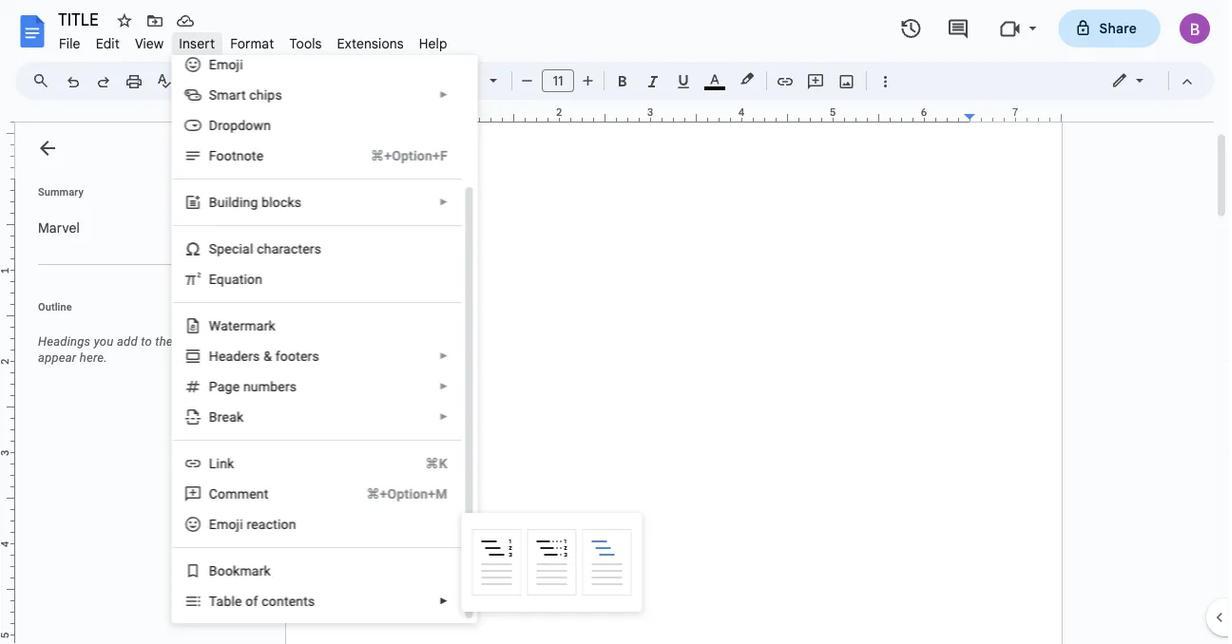 Task type: locate. For each thing, give the bounding box(es) containing it.
menu containing emoji
[[171, 49, 478, 645]]

c
[[232, 241, 239, 257]]

characters
[[257, 241, 321, 257]]

► for e numbers
[[439, 381, 448, 392]]

6 ► from the top
[[439, 596, 448, 607]]

pa g e numbers
[[209, 379, 297, 395]]

main toolbar
[[56, 67, 901, 95]]

text color image
[[705, 68, 726, 90]]

1 vertical spatial emoji
[[209, 517, 243, 533]]

emoji
[[209, 57, 243, 72], [209, 517, 243, 533]]

share
[[1100, 20, 1138, 37]]

emoji for emoji reaction
[[209, 517, 243, 533]]

row 1. column 3. table of contents with blue links and no page numbers element
[[582, 530, 632, 596]]

e
[[232, 379, 239, 395]]

b for u
[[209, 195, 217, 210]]

spe c ial characters
[[209, 241, 321, 257]]

ial
[[239, 241, 253, 257]]

emoji up the smart
[[209, 57, 243, 72]]

b left ilding
[[209, 195, 217, 210]]

0 vertical spatial emoji
[[209, 57, 243, 72]]

⌘+option+m element
[[343, 485, 447, 504]]

content
[[261, 594, 308, 610]]

row
[[469, 527, 635, 599]]

m
[[225, 487, 237, 502]]

table
[[209, 594, 242, 610]]

0 vertical spatial b
[[209, 195, 217, 210]]

highlight color image
[[737, 68, 758, 90]]

b for ookmark
[[209, 564, 217, 579]]

table of contents s element
[[209, 594, 320, 610]]

foot n ote
[[209, 148, 263, 164]]

co m ment
[[209, 487, 268, 502]]

2 emoji from the top
[[209, 517, 243, 533]]

menu bar containing file
[[51, 25, 455, 56]]

file
[[59, 35, 81, 52]]

emoji down m
[[209, 517, 243, 533]]

n
[[236, 148, 244, 164]]

ment
[[237, 487, 268, 502]]

summary element
[[29, 209, 266, 247]]

menu bar
[[51, 25, 455, 56]]

ote
[[244, 148, 263, 164]]

row 1. column 1. table of contents with black text and page numbers element
[[472, 530, 522, 596]]

⌘k element
[[402, 455, 447, 474]]

file menu item
[[51, 32, 88, 55]]

tools
[[290, 35, 322, 52]]

emoji 7 element
[[209, 57, 248, 72]]

► for ilding blocks
[[439, 197, 448, 208]]

equation e element
[[209, 272, 268, 287]]

will
[[235, 335, 254, 349]]

extensions
[[337, 35, 404, 52]]

summary heading
[[38, 185, 84, 200]]

b
[[209, 195, 217, 210], [209, 564, 217, 579]]

application containing share
[[0, 0, 1230, 645]]

► for h eaders & footers
[[439, 351, 448, 362]]

⌘+option+f element
[[348, 146, 447, 166]]

here.
[[80, 351, 107, 365]]

b up table
[[209, 564, 217, 579]]

&
[[263, 349, 272, 364]]

4 ► from the top
[[439, 381, 448, 392]]

►
[[439, 89, 448, 100], [439, 197, 448, 208], [439, 351, 448, 362], [439, 381, 448, 392], [439, 412, 448, 423], [439, 596, 448, 607]]

1 b from the top
[[209, 195, 217, 210]]

chips
[[249, 87, 282, 103]]

3 ► from the top
[[439, 351, 448, 362]]

h
[[209, 349, 218, 364]]

help
[[419, 35, 448, 52]]

format
[[230, 35, 274, 52]]

watermark j element
[[209, 318, 281, 334]]

application
[[0, 0, 1230, 645]]

blocks
[[261, 195, 301, 210]]

2 b from the top
[[209, 564, 217, 579]]

1 vertical spatial b
[[209, 564, 217, 579]]

5 ► from the top
[[439, 412, 448, 423]]

menu
[[171, 49, 478, 645]]

1 ► from the top
[[439, 89, 448, 100]]

break k element
[[209, 409, 249, 425]]

appear
[[38, 351, 76, 365]]

footnote n element
[[209, 148, 269, 164]]

headings you add to the document will appear here.
[[38, 335, 254, 365]]

format menu item
[[223, 32, 282, 55]]

outline
[[38, 301, 72, 313]]

dropdown
[[209, 117, 271, 133]]

2 ► from the top
[[439, 197, 448, 208]]

⌘+option+m
[[366, 487, 447, 502]]

add
[[117, 335, 138, 349]]

headers & footers h element
[[209, 349, 325, 364]]

view menu item
[[127, 32, 171, 55]]

spe
[[209, 241, 232, 257]]

smart chips z element
[[209, 87, 288, 103]]

1 emoji from the top
[[209, 57, 243, 72]]

quation
[[216, 272, 262, 287]]

Font size text field
[[543, 69, 574, 92]]

tools menu item
[[282, 32, 330, 55]]

Star checkbox
[[111, 8, 138, 34]]

comment m element
[[209, 487, 274, 502]]

⌘k
[[425, 456, 447, 472]]



Task type: vqa. For each thing, say whether or not it's contained in the screenshot.


Task type: describe. For each thing, give the bounding box(es) containing it.
of
[[245, 594, 258, 610]]

Font size field
[[542, 69, 582, 93]]

reaction
[[246, 517, 296, 533]]

emoji for emoji 7 element
[[209, 57, 243, 72]]

e quation
[[209, 272, 262, 287]]

document
[[176, 335, 232, 349]]

k
[[236, 409, 243, 425]]

s
[[308, 594, 315, 610]]

e
[[209, 272, 216, 287]]

menu bar banner
[[0, 0, 1230, 645]]

brea
[[209, 409, 236, 425]]

brea k
[[209, 409, 243, 425]]

right margin image
[[965, 107, 1062, 122]]

l
[[209, 456, 216, 472]]

document outline element
[[15, 123, 274, 645]]

co
[[209, 487, 225, 502]]

row 1. column 2. table of contents with a dotted tab leader style element
[[527, 530, 577, 596]]

eaders
[[218, 349, 260, 364]]

watermark
[[209, 318, 275, 334]]

the
[[155, 335, 173, 349]]

ilding
[[225, 195, 258, 210]]

to
[[141, 335, 152, 349]]

you
[[94, 335, 114, 349]]

building blocks u element
[[209, 195, 307, 210]]

marvel
[[38, 220, 80, 236]]

smart
[[209, 87, 246, 103]]

special characters c element
[[209, 241, 327, 257]]

Menus field
[[24, 68, 66, 94]]

insert menu item
[[171, 32, 223, 55]]

smart chips
[[209, 87, 282, 103]]

⌘+option+f
[[370, 148, 447, 164]]

share button
[[1059, 10, 1161, 48]]

headings
[[38, 335, 91, 349]]

b u ilding blocks
[[209, 195, 301, 210]]

insert image image
[[837, 68, 858, 94]]

top margin image
[[0, 88, 14, 185]]

view
[[135, 35, 164, 52]]

extensions menu item
[[330, 32, 412, 55]]

emoji reaction
[[209, 517, 296, 533]]

foot
[[209, 148, 236, 164]]

► for brea k
[[439, 412, 448, 423]]

► for table of content s
[[439, 596, 448, 607]]

insert
[[179, 35, 215, 52]]

emoji reaction 5 element
[[209, 517, 302, 533]]

outline heading
[[15, 300, 274, 326]]

edit
[[96, 35, 120, 52]]

ookmark
[[217, 564, 271, 579]]

u
[[217, 195, 225, 210]]

link l element
[[209, 456, 240, 472]]

footers
[[275, 349, 319, 364]]

page numbers g element
[[209, 379, 302, 395]]

numbers
[[243, 379, 297, 395]]

mode and view toolbar
[[1098, 62, 1203, 100]]

bookmark b element
[[209, 564, 276, 579]]

ink
[[216, 456, 234, 472]]

b ookmark
[[209, 564, 271, 579]]

menu bar inside menu bar banner
[[51, 25, 455, 56]]

table of content s
[[209, 594, 315, 610]]

Rename text field
[[51, 8, 109, 30]]

dropdown 6 element
[[209, 117, 276, 133]]

l ink
[[209, 456, 234, 472]]

pa
[[209, 379, 225, 395]]

help menu item
[[412, 32, 455, 55]]

summary
[[38, 186, 84, 198]]

g
[[225, 379, 232, 395]]

edit menu item
[[88, 32, 127, 55]]

h eaders & footers
[[209, 349, 319, 364]]



